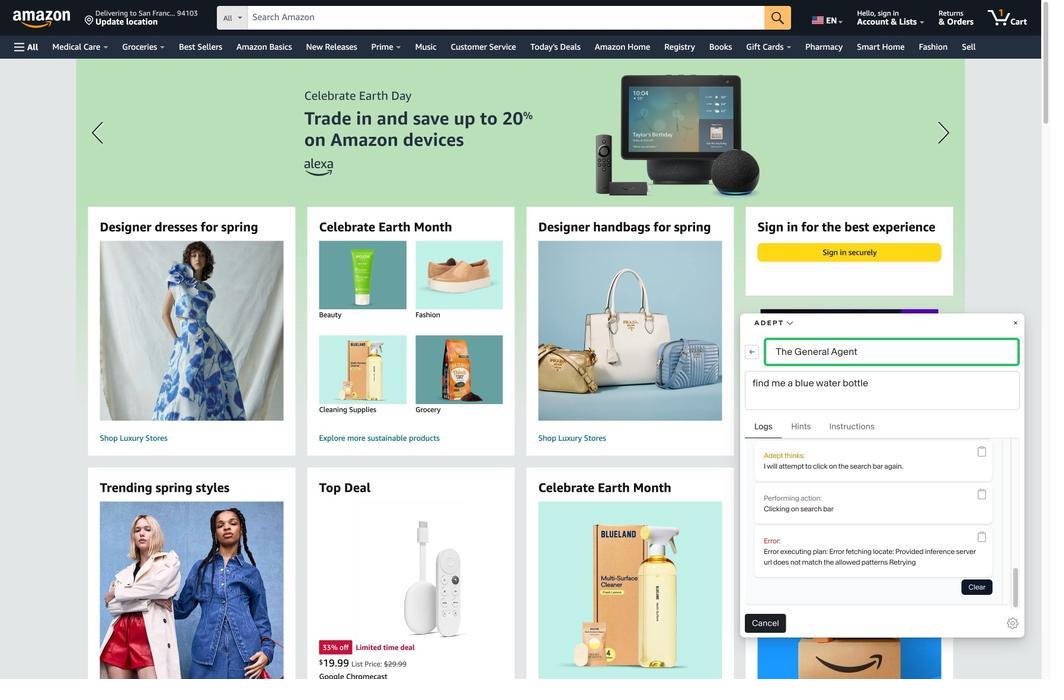 Task type: describe. For each thing, give the bounding box(es) containing it.
fashion image
[[404, 241, 514, 310]]

none submit inside search box
[[765, 6, 791, 30]]

none search field inside navigation navigation
[[217, 6, 791, 31]]

trending spring styles image
[[80, 502, 304, 679]]

navigation navigation
[[0, 0, 1042, 59]]

shop designer dresses for spring. image
[[80, 241, 304, 421]]

cleaning supplies image
[[308, 336, 418, 404]]

google chromecast image
[[355, 502, 467, 638]]

shop designer handbags in luxury stores at amazon fashion. image
[[518, 241, 743, 421]]

celebrate earth month image
[[518, 502, 743, 679]]

join prime. unlock deals. image
[[758, 477, 942, 679]]

Search Amazon text field
[[248, 7, 765, 29]]



Task type: locate. For each thing, give the bounding box(es) containing it.
grocery image
[[404, 336, 514, 404]]

None search field
[[217, 6, 791, 31]]

celebrate earth day. trade in and save up to 20% on amazon devices. alexa. image
[[76, 59, 965, 414]]

amazon image
[[13, 11, 71, 28]]

beauty image
[[308, 241, 418, 310]]

None submit
[[765, 6, 791, 30]]

main content
[[0, 59, 1042, 679]]



Task type: vqa. For each thing, say whether or not it's contained in the screenshot.
the "$" for $ 15 . 99
no



